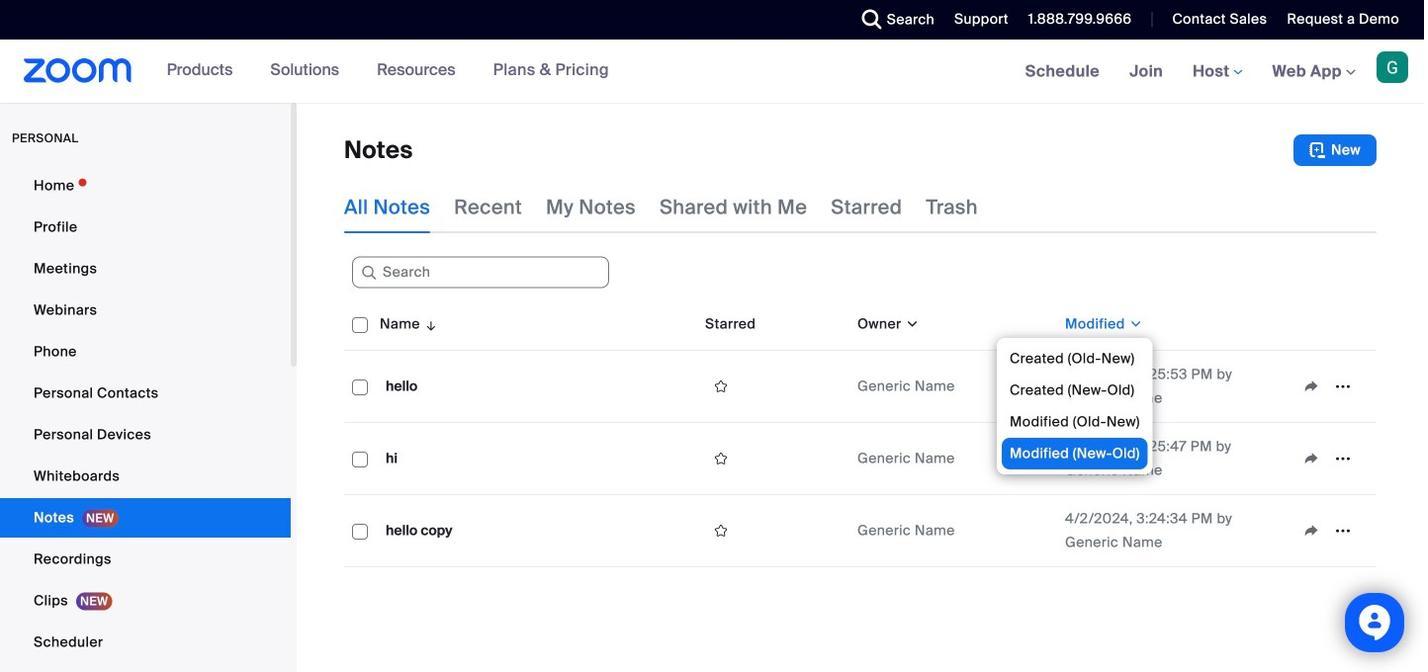 Task type: locate. For each thing, give the bounding box(es) containing it.
share image for more options for hello image
[[1296, 378, 1327, 396]]

share image
[[1296, 378, 1327, 396], [1296, 450, 1327, 468], [1296, 522, 1327, 540]]

menu
[[997, 338, 1153, 475]]

tabs of all notes page tab list
[[344, 182, 978, 233]]

share image up more options for hi icon
[[1296, 378, 1327, 396]]

share image down more options for hello image
[[1296, 450, 1327, 468]]

more options for hello image
[[1327, 378, 1359, 396]]

0 vertical spatial share image
[[1296, 378, 1327, 396]]

product information navigation
[[152, 40, 624, 103]]

down image
[[902, 315, 920, 334]]

1 share image from the top
[[1296, 378, 1327, 396]]

share image for more options for hello copy "icon"
[[1296, 522, 1327, 540]]

2 vertical spatial share image
[[1296, 522, 1327, 540]]

3 share image from the top
[[1296, 522, 1327, 540]]

meetings navigation
[[1011, 40, 1424, 104]]

share image down more options for hi icon
[[1296, 522, 1327, 540]]

application
[[344, 299, 1377, 568], [705, 372, 842, 402], [1296, 372, 1369, 402], [705, 444, 842, 474], [1296, 444, 1369, 474], [705, 516, 842, 546], [1296, 516, 1369, 546]]

arrow down image
[[420, 313, 438, 336]]

share image for more options for hi icon
[[1296, 450, 1327, 468]]

banner
[[0, 40, 1424, 104]]

2 share image from the top
[[1296, 450, 1327, 468]]

zoom logo image
[[24, 58, 132, 83]]

1 vertical spatial share image
[[1296, 450, 1327, 468]]

more options for hello copy image
[[1327, 522, 1359, 540]]



Task type: describe. For each thing, give the bounding box(es) containing it.
more options for hi image
[[1327, 450, 1359, 468]]

profile picture image
[[1377, 51, 1408, 83]]

down image
[[1125, 315, 1143, 334]]

personal menu menu
[[0, 166, 291, 673]]

Search text field
[[352, 257, 609, 289]]



Task type: vqa. For each thing, say whether or not it's contained in the screenshot.
right icon
no



